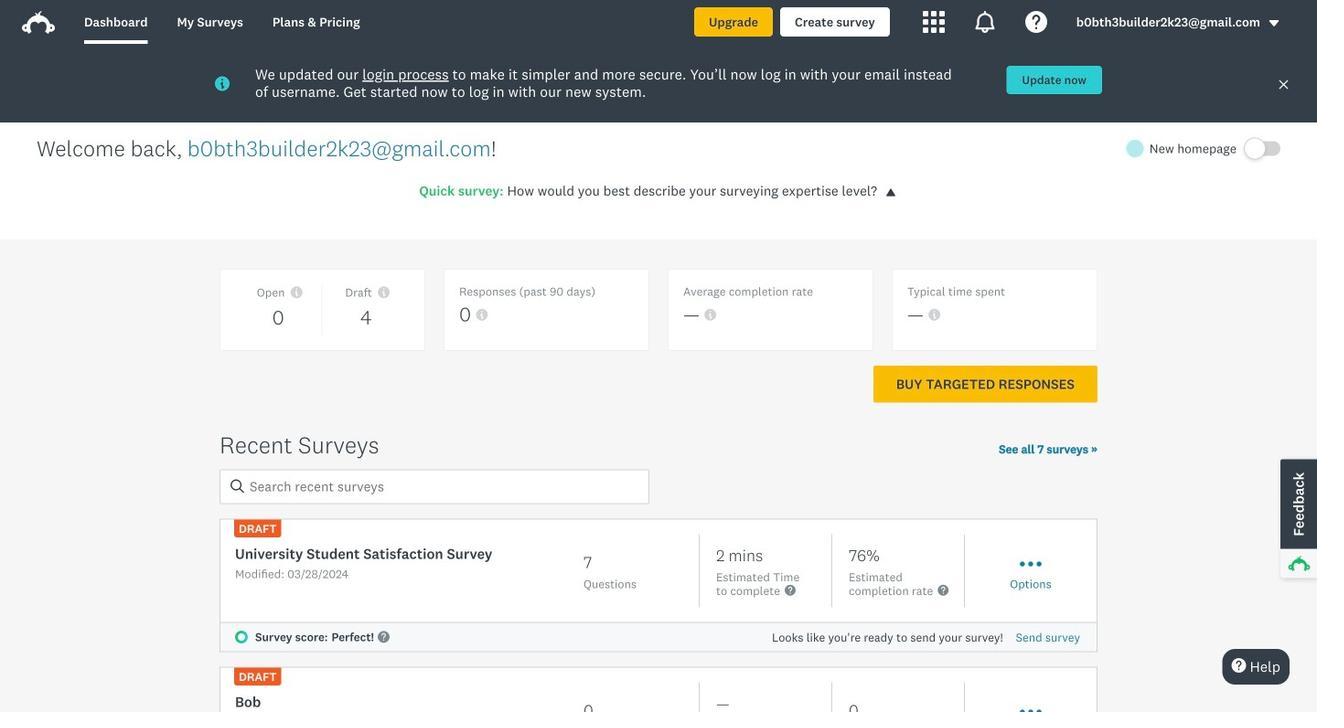 Task type: locate. For each thing, give the bounding box(es) containing it.
2 products icon image from the left
[[975, 11, 997, 33]]

products icon image
[[923, 11, 945, 33], [975, 11, 997, 33]]

1 horizontal spatial products icon image
[[975, 11, 997, 33]]

None field
[[220, 470, 650, 505]]

x image
[[1279, 79, 1291, 91]]

0 horizontal spatial products icon image
[[923, 11, 945, 33]]

surveymonkey logo image
[[22, 11, 55, 34]]



Task type: vqa. For each thing, say whether or not it's contained in the screenshot.
1st Products Icon from right
yes



Task type: describe. For each thing, give the bounding box(es) containing it.
help icon image
[[1026, 11, 1048, 33]]

1 products icon image from the left
[[923, 11, 945, 33]]

dropdown arrow image
[[1269, 17, 1281, 30]]

Search recent surveys text field
[[220, 470, 650, 505]]



